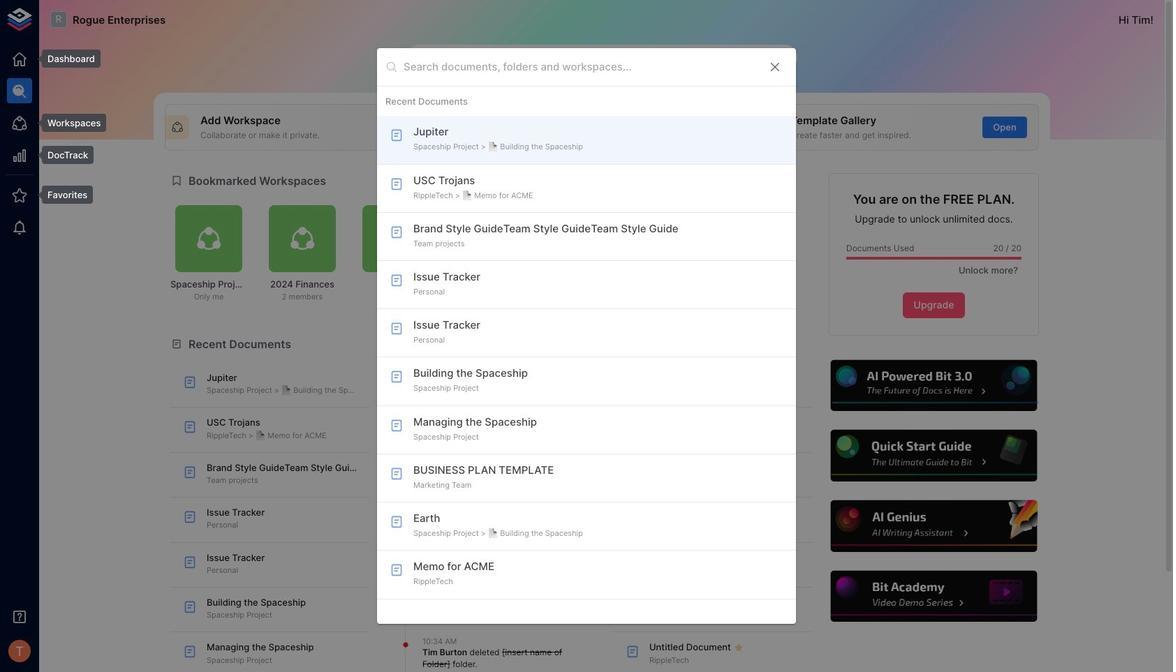 Task type: locate. For each thing, give the bounding box(es) containing it.
4 tooltip from the top
[[32, 186, 93, 204]]

4 help image from the top
[[829, 569, 1039, 625]]

tooltip
[[32, 50, 100, 68], [32, 114, 106, 132], [32, 146, 94, 164], [32, 186, 93, 204]]

dialog
[[377, 48, 796, 625]]

help image
[[829, 358, 1039, 414], [829, 429, 1039, 484], [829, 499, 1039, 554], [829, 569, 1039, 625]]

2 tooltip from the top
[[32, 114, 106, 132]]

3 tooltip from the top
[[32, 146, 94, 164]]



Task type: vqa. For each thing, say whether or not it's contained in the screenshot.
Dialog
yes



Task type: describe. For each thing, give the bounding box(es) containing it.
2 help image from the top
[[829, 429, 1039, 484]]

1 help image from the top
[[829, 358, 1039, 414]]

3 help image from the top
[[829, 499, 1039, 554]]

1 tooltip from the top
[[32, 50, 100, 68]]

Search documents, folders and workspaces... text field
[[404, 56, 757, 78]]



